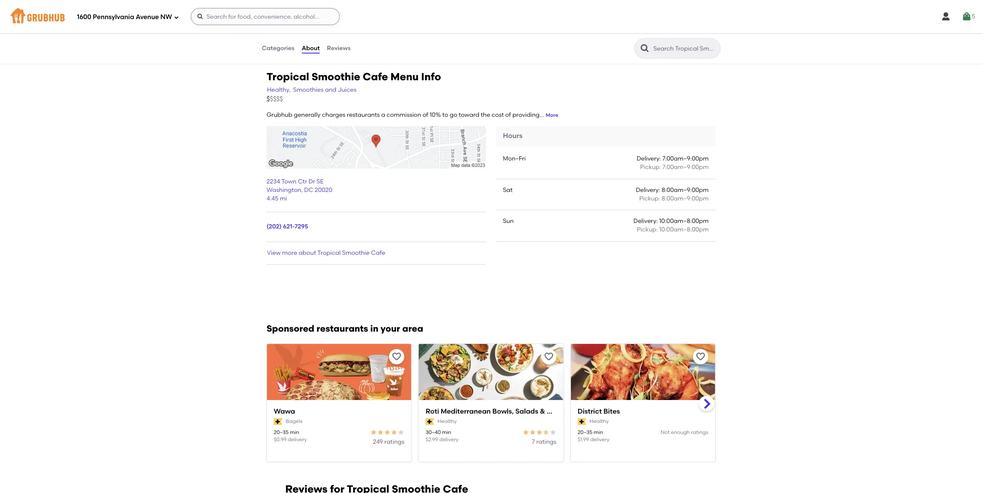 Task type: vqa. For each thing, say whether or not it's contained in the screenshot.
Pepperoni, pizza sauce, cheese. $4.99 +
no



Task type: describe. For each thing, give the bounding box(es) containing it.
healthy for bites
[[590, 419, 609, 425]]

more
[[282, 250, 297, 257]]

ctr
[[298, 178, 307, 185]]

smoothies
[[293, 86, 324, 94]]

sponsored
[[267, 324, 315, 334]]

your
[[381, 324, 400, 334]]

bagels
[[286, 419, 303, 425]]

249 ratings
[[373, 439, 405, 446]]

district bites
[[578, 408, 620, 416]]

20020
[[315, 187, 333, 194]]

the
[[481, 112, 491, 119]]

info
[[421, 71, 441, 83]]

juices
[[338, 86, 357, 94]]

sat
[[503, 187, 513, 194]]

smoothies and juices button
[[293, 86, 357, 95]]

delivery: for pickup: 10:00am–8:00pm
[[634, 218, 658, 225]]

Search Tropical Smoothie Cafe  search field
[[653, 45, 718, 53]]

grubhub generally charges restaurants a commission of 10% to go toward the cost of providing ... more
[[267, 112, 559, 119]]

2 of from the left
[[506, 112, 511, 119]]

enough
[[671, 430, 690, 436]]

about
[[299, 250, 316, 257]]

mediterranean
[[441, 408, 491, 416]]

249
[[373, 439, 383, 446]]

Search for food, convenience, alcohol... search field
[[191, 8, 340, 25]]

$1.99
[[578, 437, 589, 443]]

not
[[661, 430, 670, 436]]

7 ratings
[[532, 439, 557, 446]]

commission
[[387, 112, 421, 119]]

ratings for roti mediterranean bowls, salads & pitas
[[537, 439, 557, 446]]

delivery: 7:00am–9:00pm
[[637, 155, 709, 162]]

(202)
[[267, 223, 282, 231]]

subscription pass image for wawa
[[274, 419, 283, 426]]

0 horizontal spatial svg image
[[174, 15, 179, 20]]

svg image inside 5 button
[[962, 11, 972, 22]]

min for roti mediterranean bowls, salads & pitas
[[442, 430, 452, 436]]

30–40
[[426, 430, 441, 436]]

(202) 621-7295 button
[[267, 223, 308, 232]]

mi
[[280, 195, 287, 203]]

roti mediterranean bowls, salads & pitas logo image
[[419, 345, 564, 416]]

30–40 min $2.99 delivery
[[426, 430, 459, 443]]

delivery: 10:00am–8:00pm
[[634, 218, 709, 225]]

subscription pass image
[[426, 419, 435, 426]]

main navigation navigation
[[0, 0, 983, 33]]

to
[[443, 112, 449, 119]]

save this restaurant image for roti mediterranean bowls, salads & pitas
[[544, 352, 554, 362]]

generally
[[294, 112, 321, 119]]

min for wawa
[[290, 430, 299, 436]]

0 horizontal spatial svg image
[[197, 13, 204, 20]]

7:00am–9:00pm for pickup: 7:00am–9:00pm
[[663, 164, 709, 171]]

save this restaurant button for district
[[693, 350, 709, 365]]

menu
[[391, 71, 419, 83]]

grubhub
[[267, 112, 293, 119]]

7
[[532, 439, 535, 446]]

mon–fri
[[503, 155, 526, 162]]

delivery: for pickup: 8:00am–9:00pm
[[636, 187, 661, 194]]

bowls,
[[493, 408, 514, 416]]

sponsored restaurants in your area
[[267, 324, 424, 334]]

tropical smoothie cafe  menu info
[[267, 71, 441, 83]]

washington
[[267, 187, 301, 194]]

go
[[450, 112, 458, 119]]

bites
[[604, 408, 620, 416]]

ratings for wawa
[[385, 439, 405, 446]]

8:00am–9:00pm for delivery: 8:00am–9:00pm
[[662, 187, 709, 194]]

healthy, button
[[267, 86, 291, 95]]

&
[[540, 408, 546, 416]]

$2.99
[[426, 437, 438, 443]]

,
[[301, 187, 303, 194]]

...
[[540, 112, 544, 119]]

pickup: for pickup: 8:00am–9:00pm
[[640, 195, 661, 202]]

1 horizontal spatial tropical
[[318, 250, 341, 257]]

$
[[267, 95, 270, 103]]

providing
[[513, 112, 540, 119]]

pickup: for pickup: 7:00am–9:00pm
[[641, 164, 661, 171]]

dc
[[304, 187, 314, 194]]

district bites logo image
[[571, 345, 716, 416]]

5 button
[[962, 9, 976, 24]]

delivery: 8:00am–9:00pm
[[636, 187, 709, 194]]

10%
[[430, 112, 441, 119]]

delivery: for pickup: 7:00am–9:00pm
[[637, 155, 661, 162]]

10:00am–8:00pm for delivery: 10:00am–8:00pm
[[660, 218, 709, 225]]

district
[[578, 408, 602, 416]]

more
[[546, 112, 559, 118]]

cost
[[492, 112, 504, 119]]

2 horizontal spatial ratings
[[692, 430, 709, 436]]

roti mediterranean bowls, salads & pitas link
[[426, 408, 564, 417]]

view
[[267, 250, 281, 257]]

2234
[[267, 178, 280, 185]]

dr
[[309, 178, 315, 185]]

7295
[[295, 223, 308, 231]]

4.45
[[267, 195, 279, 203]]

1600
[[77, 13, 91, 21]]

delivery for wawa
[[288, 437, 307, 443]]

reviews button
[[327, 33, 351, 64]]

0 vertical spatial restaurants
[[347, 112, 380, 119]]



Task type: locate. For each thing, give the bounding box(es) containing it.
pickup:
[[641, 164, 661, 171], [640, 195, 661, 202], [637, 227, 658, 234]]

2 7:00am–9:00pm from the top
[[663, 164, 709, 171]]

pitas
[[547, 408, 564, 416]]

delivery: up pickup: 8:00am–9:00pm
[[636, 187, 661, 194]]

healthy up 30–40 min $2.99 delivery
[[438, 419, 457, 425]]

1 horizontal spatial svg image
[[941, 11, 952, 22]]

1 8:00am–9:00pm from the top
[[662, 187, 709, 194]]

save this restaurant button
[[389, 350, 405, 365], [541, 350, 557, 365], [693, 350, 709, 365]]

(202) 621-7295
[[267, 223, 308, 231]]

0 horizontal spatial min
[[290, 430, 299, 436]]

0 horizontal spatial healthy
[[438, 419, 457, 425]]

1 horizontal spatial of
[[506, 112, 511, 119]]

se
[[317, 178, 324, 185]]

1 horizontal spatial save this restaurant button
[[541, 350, 557, 365]]

20–35 min $0.99 delivery
[[274, 430, 307, 443]]

1 vertical spatial cafe
[[371, 250, 385, 257]]

delivery inside 30–40 min $2.99 delivery
[[440, 437, 459, 443]]

2 save this restaurant image from the left
[[696, 352, 706, 362]]

min down district bites
[[594, 430, 603, 436]]

3 min from the left
[[594, 430, 603, 436]]

svg image
[[941, 11, 952, 22], [197, 13, 204, 20]]

svg image right nw
[[197, 13, 204, 20]]

sun
[[503, 218, 514, 225]]

charges
[[322, 112, 346, 119]]

0 horizontal spatial tropical
[[267, 71, 309, 83]]

wawa link
[[274, 408, 405, 417]]

restaurants left the in
[[317, 324, 368, 334]]

in
[[371, 324, 379, 334]]

svg image left 5 button
[[941, 11, 952, 22]]

10:00am–8:00pm
[[660, 218, 709, 225], [660, 227, 709, 234]]

1 save this restaurant button from the left
[[389, 350, 405, 365]]

1 of from the left
[[423, 112, 429, 119]]

2 20–35 from the left
[[578, 430, 593, 436]]

hours
[[503, 132, 523, 140]]

star icon image
[[371, 430, 377, 436], [377, 430, 384, 436], [384, 430, 391, 436], [391, 430, 398, 436], [398, 430, 405, 436], [523, 430, 529, 436], [529, 430, 536, 436], [536, 430, 543, 436], [543, 430, 550, 436], [543, 430, 550, 436], [550, 430, 557, 436]]

3 delivery from the left
[[591, 437, 610, 443]]

subscription pass image
[[274, 419, 283, 426], [578, 419, 587, 426]]

1 horizontal spatial min
[[442, 430, 452, 436]]

a
[[382, 112, 385, 119]]

0 horizontal spatial save this restaurant image
[[544, 352, 554, 362]]

7:00am–9:00pm for delivery: 7:00am–9:00pm
[[663, 155, 709, 162]]

categories button
[[262, 33, 295, 64]]

0 horizontal spatial delivery
[[288, 437, 307, 443]]

avenue
[[136, 13, 159, 21]]

min right 30–40
[[442, 430, 452, 436]]

pickup: down delivery: 7:00am–9:00pm
[[641, 164, 661, 171]]

delivery: up pickup: 10:00am–8:00pm
[[634, 218, 658, 225]]

0 horizontal spatial save this restaurant button
[[389, 350, 405, 365]]

1 horizontal spatial 20–35
[[578, 430, 593, 436]]

1 vertical spatial tropical
[[318, 250, 341, 257]]

0 vertical spatial delivery:
[[637, 155, 661, 162]]

min inside 20–35 min $1.99 delivery
[[594, 430, 603, 436]]

healthy down district bites
[[590, 419, 609, 425]]

0 horizontal spatial 20–35
[[274, 430, 289, 436]]

8:00am–9:00pm for pickup: 8:00am–9:00pm
[[662, 195, 709, 202]]

of
[[423, 112, 429, 119], [506, 112, 511, 119]]

2 min from the left
[[442, 430, 452, 436]]

about
[[302, 45, 320, 52]]

of left 10%
[[423, 112, 429, 119]]

1 horizontal spatial subscription pass image
[[578, 419, 587, 426]]

subscription pass image for district bites
[[578, 419, 587, 426]]

min
[[290, 430, 299, 436], [442, 430, 452, 436], [594, 430, 603, 436]]

delivery
[[288, 437, 307, 443], [440, 437, 459, 443], [591, 437, 610, 443]]

10:00am–8:00pm for pickup: 10:00am–8:00pm
[[660, 227, 709, 234]]

roti
[[426, 408, 439, 416]]

1 vertical spatial 7:00am–9:00pm
[[663, 164, 709, 171]]

1 subscription pass image from the left
[[274, 419, 283, 426]]

save this restaurant image for district bites
[[696, 352, 706, 362]]

5
[[972, 13, 976, 20]]

20–35 inside 20–35 min $0.99 delivery
[[274, 430, 289, 436]]

delivery: up pickup: 7:00am–9:00pm
[[637, 155, 661, 162]]

1 vertical spatial delivery:
[[636, 187, 661, 194]]

1 horizontal spatial delivery
[[440, 437, 459, 443]]

min down bagels
[[290, 430, 299, 436]]

pickup: down delivery: 10:00am–8:00pm
[[637, 227, 658, 234]]

1 vertical spatial restaurants
[[317, 324, 368, 334]]

delivery inside 20–35 min $0.99 delivery
[[288, 437, 307, 443]]

8:00am–9:00pm down the delivery: 8:00am–9:00pm
[[662, 195, 709, 202]]

3 save this restaurant button from the left
[[693, 350, 709, 365]]

20–35 up $1.99
[[578, 430, 593, 436]]

0 vertical spatial smoothie
[[312, 71, 361, 83]]

delivery for roti mediterranean bowls, salads & pitas
[[440, 437, 459, 443]]

$0.99
[[274, 437, 287, 443]]

1 delivery from the left
[[288, 437, 307, 443]]

view more about tropical smoothie cafe
[[267, 250, 385, 257]]

healthy
[[438, 419, 457, 425], [590, 419, 609, 425]]

1 min from the left
[[290, 430, 299, 436]]

2 vertical spatial delivery:
[[634, 218, 658, 225]]

delivery right $1.99
[[591, 437, 610, 443]]

pickup: 10:00am–8:00pm
[[637, 227, 709, 234]]

20–35 inside 20–35 min $1.99 delivery
[[578, 430, 593, 436]]

restaurants left a
[[347, 112, 380, 119]]

2 horizontal spatial min
[[594, 430, 603, 436]]

0 horizontal spatial ratings
[[385, 439, 405, 446]]

search icon image
[[640, 43, 650, 54]]

621-
[[283, 223, 295, 231]]

1 horizontal spatial healthy
[[590, 419, 609, 425]]

roti mediterranean bowls, salads & pitas
[[426, 408, 564, 416]]

healthy,
[[267, 86, 291, 94]]

7:00am–9:00pm up pickup: 7:00am–9:00pm
[[663, 155, 709, 162]]

7:00am–9:00pm down delivery: 7:00am–9:00pm
[[663, 164, 709, 171]]

save this restaurant image
[[544, 352, 554, 362], [696, 352, 706, 362]]

1 10:00am–8:00pm from the top
[[660, 218, 709, 225]]

delivery for district bites
[[591, 437, 610, 443]]

8:00am–9:00pm up pickup: 8:00am–9:00pm
[[662, 187, 709, 194]]

tropical right about
[[318, 250, 341, 257]]

save this restaurant image
[[392, 352, 402, 362]]

smoothie
[[312, 71, 361, 83], [342, 250, 370, 257]]

2 horizontal spatial delivery
[[591, 437, 610, 443]]

delivery right "$2.99"
[[440, 437, 459, 443]]

cafe
[[363, 71, 388, 83], [371, 250, 385, 257]]

0 vertical spatial tropical
[[267, 71, 309, 83]]

area
[[403, 324, 424, 334]]

more button
[[546, 112, 559, 119]]

0 horizontal spatial subscription pass image
[[274, 419, 283, 426]]

pickup: for pickup: 10:00am–8:00pm
[[637, 227, 658, 234]]

0 vertical spatial cafe
[[363, 71, 388, 83]]

tropical up healthy,
[[267, 71, 309, 83]]

save this restaurant button for roti
[[541, 350, 557, 365]]

1 vertical spatial smoothie
[[342, 250, 370, 257]]

restaurants
[[347, 112, 380, 119], [317, 324, 368, 334]]

2 healthy from the left
[[590, 419, 609, 425]]

2 horizontal spatial save this restaurant button
[[693, 350, 709, 365]]

categories
[[262, 45, 295, 52]]

ratings right enough
[[692, 430, 709, 436]]

healthy, smoothies and juices
[[267, 86, 357, 94]]

pennsylvania
[[93, 13, 134, 21]]

min inside 30–40 min $2.99 delivery
[[442, 430, 452, 436]]

healthy for mediterranean
[[438, 419, 457, 425]]

1 save this restaurant image from the left
[[544, 352, 554, 362]]

ratings
[[692, 430, 709, 436], [385, 439, 405, 446], [537, 439, 557, 446]]

0 vertical spatial 8:00am–9:00pm
[[662, 187, 709, 194]]

20–35 up $0.99
[[274, 430, 289, 436]]

20–35
[[274, 430, 289, 436], [578, 430, 593, 436]]

2 delivery from the left
[[440, 437, 459, 443]]

2234 town ctr dr se washington , dc 20020 4.45 mi
[[267, 178, 333, 203]]

2 10:00am–8:00pm from the top
[[660, 227, 709, 234]]

2 save this restaurant button from the left
[[541, 350, 557, 365]]

1 horizontal spatial ratings
[[537, 439, 557, 446]]

0 vertical spatial 7:00am–9:00pm
[[663, 155, 709, 162]]

20–35 for wawa
[[274, 430, 289, 436]]

salads
[[516, 408, 539, 416]]

of right cost
[[506, 112, 511, 119]]

20–35 min $1.99 delivery
[[578, 430, 610, 443]]

svg image
[[962, 11, 972, 22], [174, 15, 179, 20]]

10:00am–8:00pm up pickup: 10:00am–8:00pm
[[660, 218, 709, 225]]

0 vertical spatial 10:00am–8:00pm
[[660, 218, 709, 225]]

20–35 for district bites
[[578, 430, 593, 436]]

1 vertical spatial 10:00am–8:00pm
[[660, 227, 709, 234]]

subscription pass image down wawa
[[274, 419, 283, 426]]

pickup: down the delivery: 8:00am–9:00pm
[[640, 195, 661, 202]]

nw
[[161, 13, 172, 21]]

wawa
[[274, 408, 295, 416]]

0 horizontal spatial of
[[423, 112, 429, 119]]

1 vertical spatial 8:00am–9:00pm
[[662, 195, 709, 202]]

min inside 20–35 min $0.99 delivery
[[290, 430, 299, 436]]

1 horizontal spatial svg image
[[962, 11, 972, 22]]

pickup: 8:00am–9:00pm
[[640, 195, 709, 202]]

ratings right 249
[[385, 439, 405, 446]]

1 7:00am–9:00pm from the top
[[663, 155, 709, 162]]

2 subscription pass image from the left
[[578, 419, 587, 426]]

subscription pass image down district
[[578, 419, 587, 426]]

and
[[325, 86, 337, 94]]

1 horizontal spatial save this restaurant image
[[696, 352, 706, 362]]

district bites link
[[578, 408, 709, 417]]

pickup: 7:00am–9:00pm
[[641, 164, 709, 171]]

1 20–35 from the left
[[274, 430, 289, 436]]

2 vertical spatial pickup:
[[637, 227, 658, 234]]

$$$$$
[[267, 95, 283, 103]]

wawa logo image
[[267, 345, 412, 416]]

1 vertical spatial pickup:
[[640, 195, 661, 202]]

0 vertical spatial pickup:
[[641, 164, 661, 171]]

10:00am–8:00pm down delivery: 10:00am–8:00pm
[[660, 227, 709, 234]]

delivery right $0.99
[[288, 437, 307, 443]]

min for district bites
[[594, 430, 603, 436]]

about button
[[301, 33, 320, 64]]

ratings right 7 on the bottom right of the page
[[537, 439, 557, 446]]

1 healthy from the left
[[438, 419, 457, 425]]

1600 pennsylvania avenue nw
[[77, 13, 172, 21]]

town
[[282, 178, 297, 185]]

not enough ratings
[[661, 430, 709, 436]]

delivery inside 20–35 min $1.99 delivery
[[591, 437, 610, 443]]

2 8:00am–9:00pm from the top
[[662, 195, 709, 202]]

reviews
[[327, 45, 351, 52]]

toward
[[459, 112, 480, 119]]



